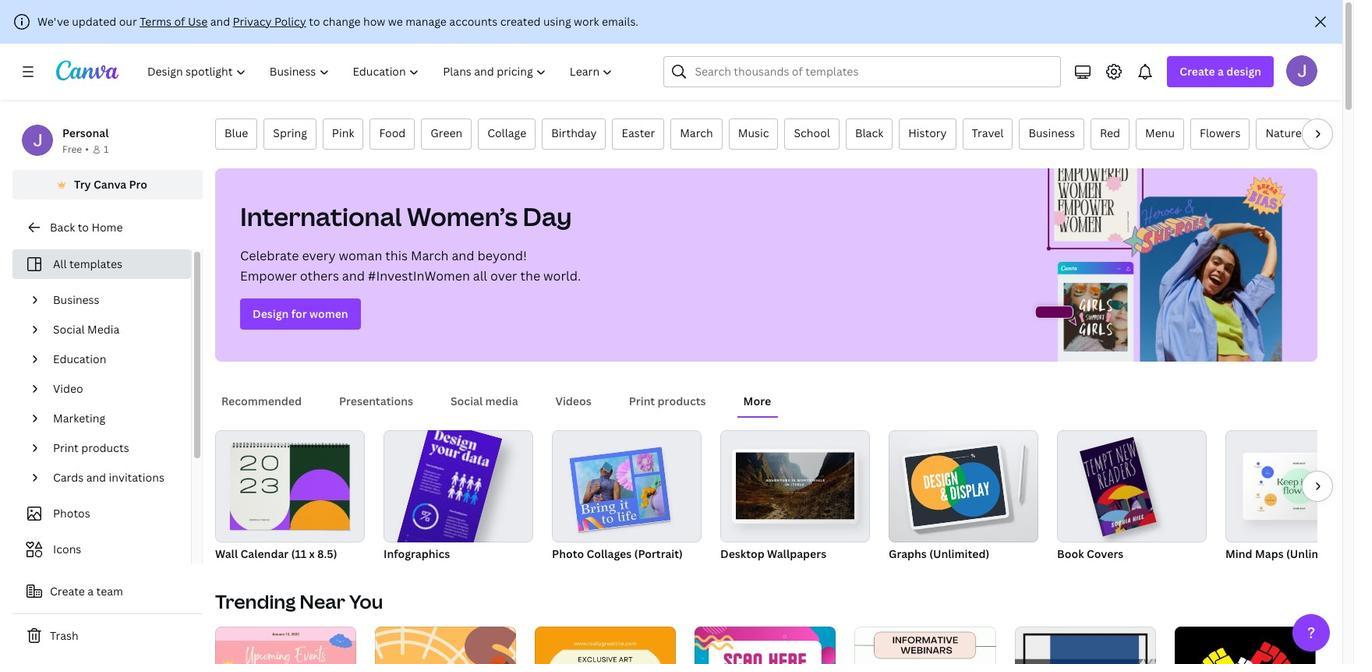 Task type: describe. For each thing, give the bounding box(es) containing it.
privacy policy link
[[233, 14, 306, 29]]

collage
[[487, 126, 527, 140]]

education
[[53, 352, 106, 366]]

school
[[794, 126, 830, 140]]

red link
[[1091, 119, 1130, 150]]

videos button
[[549, 387, 598, 416]]

video
[[53, 381, 83, 396]]

accounts
[[449, 14, 498, 29]]

try canva pro button
[[12, 170, 203, 200]]

book
[[1057, 547, 1084, 561]]

(portrait)
[[634, 547, 683, 561]]

history link
[[899, 119, 956, 150]]

mind map (unlimited) image inside mind maps (unlimited) link
[[1246, 456, 1353, 516]]

woman
[[339, 247, 382, 264]]

social for social media
[[451, 394, 483, 409]]

easter button
[[612, 119, 664, 150]]

recommended
[[221, 394, 302, 409]]

print products for print products button
[[629, 394, 706, 409]]

jacob simon image
[[1287, 55, 1318, 87]]

women's
[[407, 200, 518, 233]]

infographics link
[[382, 419, 533, 618]]

pro
[[129, 177, 147, 192]]

for
[[291, 306, 307, 321]]

all templates
[[53, 257, 122, 271]]

2 (unlimited) from the left
[[1287, 547, 1347, 561]]

every
[[302, 247, 336, 264]]

maps
[[1255, 547, 1284, 561]]

over
[[490, 267, 517, 285]]

terms
[[140, 14, 172, 29]]

we've updated our terms of use and privacy policy to change how we manage accounts created using work emails.
[[37, 14, 639, 29]]

menu button
[[1136, 119, 1184, 150]]

social for social media
[[53, 322, 85, 337]]

top level navigation element
[[137, 56, 626, 87]]

easter link
[[612, 119, 664, 150]]

spring link
[[264, 119, 316, 150]]

and up all
[[452, 247, 475, 264]]

celebrate every woman this march and beyond! empower others and #investinwomen all over the world.
[[240, 247, 581, 285]]

a for design
[[1218, 64, 1224, 79]]

invitations
[[109, 470, 164, 485]]

near
[[300, 589, 345, 614]]

create a team
[[50, 584, 123, 599]]

beige and white informative webinars newsletter image
[[855, 627, 996, 664]]

pink beige abstract playful school email newsletter image
[[215, 627, 356, 664]]

wall calendar (11 x 8.5) link
[[215, 430, 365, 565]]

wallpapers
[[767, 547, 827, 561]]

infographics
[[384, 547, 450, 561]]

mind maps (unlimited)
[[1226, 547, 1347, 561]]

back to home link
[[12, 212, 203, 243]]

black
[[855, 126, 884, 140]]

graph (unlimited) image inside graphs (unlimited) link
[[905, 446, 1007, 527]]

1 (unlimited) from the left
[[930, 547, 990, 561]]

free
[[62, 143, 82, 156]]

manage
[[406, 14, 447, 29]]

calendar
[[241, 547, 289, 561]]

easter
[[622, 126, 655, 140]]

birthday
[[551, 126, 597, 140]]

(11
[[291, 547, 307, 561]]

8.5)
[[317, 547, 337, 561]]

home
[[92, 220, 123, 235]]

all
[[53, 257, 67, 271]]

cards
[[53, 470, 84, 485]]

to inside "back to home" link
[[78, 220, 89, 235]]

create a team button
[[12, 576, 203, 607]]

march inside button
[[680, 126, 713, 140]]

emails.
[[602, 14, 639, 29]]

travel link
[[963, 119, 1013, 150]]

0 horizontal spatial business link
[[47, 285, 182, 315]]

softball tournament flyer image
[[375, 627, 516, 664]]

products for print products button
[[658, 394, 706, 409]]

yellow simple museum art flyer image
[[535, 627, 676, 664]]

and down woman
[[342, 267, 365, 285]]

create for create a team
[[50, 584, 85, 599]]

nature
[[1266, 126, 1302, 140]]

pink
[[332, 126, 354, 140]]

design
[[253, 306, 289, 321]]

day
[[523, 200, 572, 233]]

wall calendar (11 x 8.5)
[[215, 547, 337, 561]]

celebrate
[[240, 247, 299, 264]]

icons
[[53, 542, 81, 557]]

use
[[188, 14, 208, 29]]

videos
[[556, 394, 592, 409]]

colourful african pattern black history month a3 poster image
[[1175, 627, 1316, 664]]

cards and invitations link
[[47, 463, 182, 493]]

beyond!
[[478, 247, 527, 264]]

photos
[[53, 506, 90, 521]]

templates
[[69, 257, 122, 271]]

we've
[[37, 14, 69, 29]]

print products for print products link
[[53, 441, 129, 455]]

blue link
[[215, 119, 258, 150]]

school button
[[785, 119, 840, 150]]

products for print products link
[[81, 441, 129, 455]]

all
[[473, 267, 487, 285]]

music link
[[729, 119, 779, 150]]



Task type: vqa. For each thing, say whether or not it's contained in the screenshot.
March to the left
yes



Task type: locate. For each thing, give the bounding box(es) containing it.
(unlimited) right maps
[[1287, 547, 1347, 561]]

1 horizontal spatial print products
[[629, 394, 706, 409]]

red
[[1100, 126, 1121, 140]]

print inside print products link
[[53, 441, 79, 455]]

1 vertical spatial march
[[411, 247, 449, 264]]

products left more
[[658, 394, 706, 409]]

0 vertical spatial business
[[1029, 126, 1075, 140]]

1 horizontal spatial march
[[680, 126, 713, 140]]

1 horizontal spatial business link
[[1019, 119, 1085, 150]]

1 horizontal spatial create
[[1180, 64, 1215, 79]]

spring button
[[264, 119, 316, 150]]

infographic image
[[382, 419, 503, 618], [384, 430, 533, 543]]

0 vertical spatial business link
[[1019, 119, 1085, 150]]

green
[[431, 126, 462, 140]]

recommended button
[[215, 387, 308, 416]]

collage link
[[478, 119, 536, 150]]

desktop wallpapers link
[[720, 430, 870, 565]]

1 horizontal spatial social
[[451, 394, 483, 409]]

international
[[240, 200, 402, 233]]

None search field
[[664, 56, 1061, 87]]

1 vertical spatial social
[[451, 394, 483, 409]]

and right the cards in the bottom left of the page
[[86, 470, 106, 485]]

flowers link
[[1191, 119, 1250, 150]]

a inside create a design dropdown button
[[1218, 64, 1224, 79]]

social
[[53, 322, 85, 337], [451, 394, 483, 409]]

media
[[87, 322, 120, 337]]

trending
[[215, 589, 296, 614]]

create
[[1180, 64, 1215, 79], [50, 584, 85, 599]]

create inside dropdown button
[[1180, 64, 1215, 79]]

1 vertical spatial print
[[53, 441, 79, 455]]

0 horizontal spatial a
[[88, 584, 94, 599]]

created
[[500, 14, 541, 29]]

Search search field
[[695, 57, 1051, 87]]

0 vertical spatial create
[[1180, 64, 1215, 79]]

policy
[[274, 14, 306, 29]]

collage button
[[478, 119, 536, 150]]

history button
[[899, 119, 956, 150]]

print right videos
[[629, 394, 655, 409]]

1 vertical spatial create
[[50, 584, 85, 599]]

trash link
[[12, 621, 203, 652]]

social inside social media button
[[451, 394, 483, 409]]

a inside the 'create a team' button
[[88, 584, 94, 599]]

1 horizontal spatial print
[[629, 394, 655, 409]]

0 horizontal spatial products
[[81, 441, 129, 455]]

back
[[50, 220, 75, 235]]

march inside celebrate every woman this march and beyond! empower others and #investinwomen all over the world.
[[411, 247, 449, 264]]

to right policy
[[309, 14, 320, 29]]

flowers
[[1200, 126, 1241, 140]]

international women's day
[[240, 200, 572, 233]]

you
[[349, 589, 383, 614]]

book covers
[[1057, 547, 1124, 561]]

mind map (unlimited) image
[[1226, 430, 1354, 543], [1246, 456, 1353, 516]]

and inside cards and invitations link
[[86, 470, 106, 485]]

we
[[388, 14, 403, 29]]

try
[[74, 177, 91, 192]]

print products
[[629, 394, 706, 409], [53, 441, 129, 455]]

infographic image inside 'link'
[[384, 430, 533, 543]]

0 horizontal spatial print
[[53, 441, 79, 455]]

1 horizontal spatial to
[[309, 14, 320, 29]]

presentations
[[339, 394, 413, 409]]

book cover image inside 'link'
[[1080, 437, 1156, 537]]

1 vertical spatial a
[[88, 584, 94, 599]]

0 horizontal spatial business
[[53, 292, 99, 307]]

photo collage (portrait) image
[[552, 430, 702, 543], [570, 447, 671, 532]]

others
[[300, 267, 339, 285]]

1 horizontal spatial (unlimited)
[[1287, 547, 1347, 561]]

book cover image
[[1057, 430, 1207, 543], [1080, 437, 1156, 537]]

0 vertical spatial social
[[53, 322, 85, 337]]

mind maps (unlimited) link
[[1226, 430, 1354, 565]]

photo collage (portrait) image inside photo collages (portrait) link
[[570, 447, 671, 532]]

(unlimited) right graphs
[[930, 547, 990, 561]]

and right use
[[210, 14, 230, 29]]

cards and invitations
[[53, 470, 164, 485]]

#investinwomen
[[368, 267, 470, 285]]

black button
[[846, 119, 893, 150]]

canva
[[94, 177, 126, 192]]

products inside button
[[658, 394, 706, 409]]

music button
[[729, 119, 779, 150]]

0 horizontal spatial (unlimited)
[[930, 547, 990, 561]]

print for print products button
[[629, 394, 655, 409]]

march link
[[671, 119, 723, 150]]

team
[[96, 584, 123, 599]]

mind
[[1226, 547, 1253, 561]]

1 vertical spatial products
[[81, 441, 129, 455]]

create for create a design
[[1180, 64, 1215, 79]]

blue
[[225, 126, 248, 140]]

to right back
[[78, 220, 89, 235]]

trash
[[50, 628, 78, 643]]

menu link
[[1136, 119, 1184, 150]]

green link
[[421, 119, 472, 150]]

graph (unlimited) image
[[889, 430, 1039, 543], [905, 446, 1007, 527]]

more
[[744, 394, 771, 409]]

trending near you
[[215, 589, 383, 614]]

business for the left business link
[[53, 292, 99, 307]]

0 horizontal spatial social
[[53, 322, 85, 337]]

empower
[[240, 267, 297, 285]]

0 vertical spatial products
[[658, 394, 706, 409]]

0 horizontal spatial to
[[78, 220, 89, 235]]

wall calendar (11 x 8.5) image
[[215, 430, 365, 543], [230, 445, 350, 530]]

march up '#investinwomen'
[[411, 247, 449, 264]]

print inside print products button
[[629, 394, 655, 409]]

0 vertical spatial to
[[309, 14, 320, 29]]

social inside "social media" link
[[53, 322, 85, 337]]

business left red
[[1029, 126, 1075, 140]]

history
[[909, 126, 947, 140]]

photos link
[[22, 499, 182, 529]]

grey & blue professional employe handbook booklet image
[[1015, 627, 1156, 664]]

1 vertical spatial business
[[53, 292, 99, 307]]

to
[[309, 14, 320, 29], [78, 220, 89, 235]]

wall
[[215, 547, 238, 561]]

business link up "media"
[[47, 285, 182, 315]]

0 vertical spatial print products
[[629, 394, 706, 409]]

•
[[85, 143, 89, 156]]

birthday link
[[542, 119, 606, 150]]

try canva pro
[[74, 177, 147, 192]]

international women's day image
[[1028, 168, 1318, 362]]

print products link
[[47, 434, 182, 463]]

design
[[1227, 64, 1262, 79]]

0 vertical spatial march
[[680, 126, 713, 140]]

desktop wallpaper image
[[720, 430, 870, 543], [736, 453, 855, 520]]

0 vertical spatial a
[[1218, 64, 1224, 79]]

create inside button
[[50, 584, 85, 599]]

1 vertical spatial business link
[[47, 285, 182, 315]]

1 horizontal spatial a
[[1218, 64, 1224, 79]]

create left design
[[1180, 64, 1215, 79]]

march left music
[[680, 126, 713, 140]]

a left design
[[1218, 64, 1224, 79]]

business button
[[1019, 119, 1085, 150]]

a left team
[[88, 584, 94, 599]]

business link left red link
[[1019, 119, 1085, 150]]

video link
[[47, 374, 182, 404]]

business inside button
[[1029, 126, 1075, 140]]

0 vertical spatial print
[[629, 394, 655, 409]]

0 horizontal spatial create
[[50, 584, 85, 599]]

pink and blue geometric qr code placement flyer image
[[695, 627, 836, 664]]

print for print products link
[[53, 441, 79, 455]]

blue button
[[215, 119, 258, 150]]

graphs (unlimited)
[[889, 547, 990, 561]]

food
[[379, 126, 406, 140]]

1 horizontal spatial products
[[658, 394, 706, 409]]

education link
[[47, 345, 182, 374]]

icons link
[[22, 535, 182, 565]]

travel
[[972, 126, 1004, 140]]

world.
[[543, 267, 581, 285]]

and
[[210, 14, 230, 29], [452, 247, 475, 264], [342, 267, 365, 285], [86, 470, 106, 485]]

0 horizontal spatial march
[[411, 247, 449, 264]]

free •
[[62, 143, 89, 156]]

more button
[[737, 387, 777, 416]]

products up cards and invitations
[[81, 441, 129, 455]]

collages
[[587, 547, 632, 561]]

business up social media
[[53, 292, 99, 307]]

red button
[[1091, 119, 1130, 150]]

print up the cards in the bottom left of the page
[[53, 441, 79, 455]]

social left media
[[451, 394, 483, 409]]

presentations button
[[333, 387, 419, 416]]

pink link
[[323, 119, 364, 150]]

design for women
[[253, 306, 348, 321]]

1 vertical spatial to
[[78, 220, 89, 235]]

social up education
[[53, 322, 85, 337]]

print products inside button
[[629, 394, 706, 409]]

back to home
[[50, 220, 123, 235]]

women
[[310, 306, 348, 321]]

social media button
[[444, 387, 524, 416]]

1 horizontal spatial business
[[1029, 126, 1075, 140]]

business link
[[1019, 119, 1085, 150], [47, 285, 182, 315]]

media
[[485, 394, 518, 409]]

menu
[[1145, 126, 1175, 140]]

photo
[[552, 547, 584, 561]]

1 vertical spatial print products
[[53, 441, 129, 455]]

covers
[[1087, 547, 1124, 561]]

nature link
[[1256, 119, 1311, 150]]

social media link
[[47, 315, 182, 345]]

business for "business" button
[[1029, 126, 1075, 140]]

create down icons
[[50, 584, 85, 599]]

a for team
[[88, 584, 94, 599]]

0 horizontal spatial print products
[[53, 441, 129, 455]]



